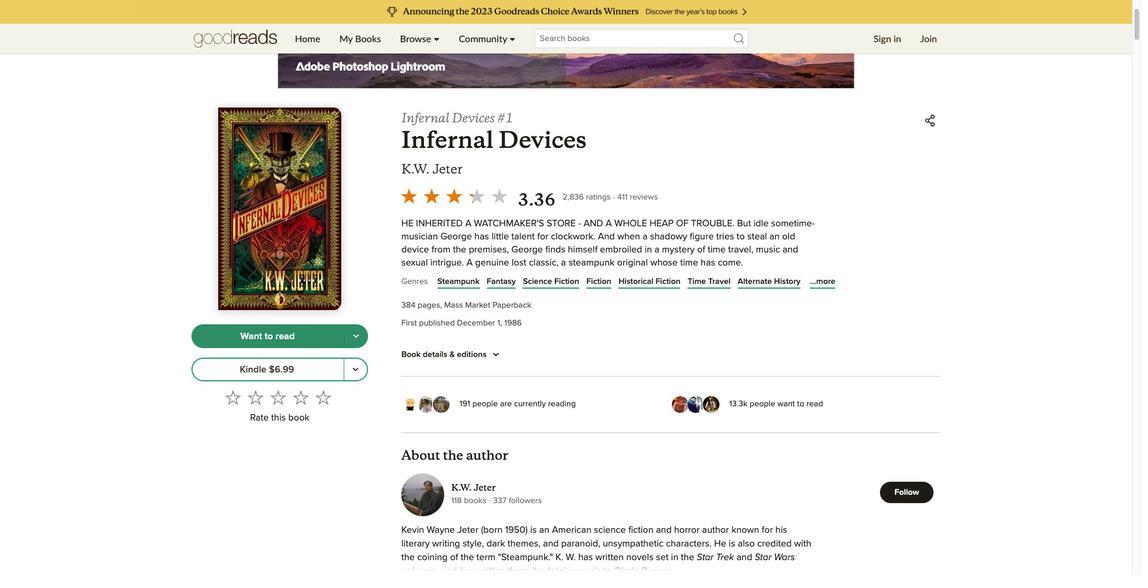 Task type: describe. For each thing, give the bounding box(es) containing it.
want
[[777, 400, 795, 409]]

sign in
[[874, 33, 901, 44]]

2 infernal from the top
[[401, 125, 494, 155]]

rate 1 out of 5 image
[[225, 390, 241, 406]]

in inside he inherited a watchmaker's store - and a whole heap of trouble. but idle sometime- musician george has little talent for clockwork. and when a shadowy figure tries to steal an old device from the premises, george finds himself embroiled in a mystery of time travel, music and sexual intrigue. a genuine lost classic, a steampunk original whose time has come.
[[645, 245, 652, 254]]

editions
[[457, 351, 487, 359]]

this
[[271, 414, 286, 423]]

reading
[[548, 400, 576, 409]]

a up and
[[606, 219, 612, 228]]

of inside he inherited a watchmaker's store - and a whole heap of trouble. but idle sometime- musician george has little talent for clockwork. and when a shadowy figure tries to steal an old device from the premises, george finds himself embroiled in a mystery of time travel, music and sexual intrigue. a genuine lost classic, a steampunk original whose time has come.
[[697, 245, 705, 254]]

books
[[464, 497, 486, 506]]

fiction link
[[586, 276, 611, 288]]

my
[[339, 33, 353, 44]]

my books link
[[330, 24, 391, 54]]

1 horizontal spatial is
[[729, 539, 735, 549]]

science
[[523, 278, 552, 286]]

he inherited a watchmaker's store - and a whole heap of trouble. but idle sometime- musician george has little talent for clockwork. and when a shadowy figure tries to steal an old device from the premises, george finds himself embroiled in a mystery of time travel, music and sexual intrigue. a genuine lost classic, a steampunk original whose time has come.
[[401, 219, 815, 267]]

he
[[401, 219, 414, 228]]

for inside kevin wayne jeter (born 1950) is an american science fiction and horror author known for his literary writing style, dark themes, and paranoid, unsympathetic characters. he is also credited with the coining of the term "steampunk." k. w. has written novels set in the
[[762, 525, 773, 535]]

0 horizontal spatial a
[[561, 258, 566, 267]]

my books
[[339, 33, 381, 44]]

rating 3.36 out of 5 image
[[398, 185, 511, 208]]

talent
[[511, 232, 535, 241]]

shadowy
[[650, 232, 687, 241]]

a down average rating of 3.36 stars. figure
[[465, 219, 471, 228]]

time travel link
[[688, 276, 731, 288]]

device
[[401, 245, 429, 254]]

of
[[676, 219, 689, 228]]

author inside kevin wayne jeter (born 1950) is an american science fiction and horror author known for his literary writing style, dark themes, and paranoid, unsympathetic characters. he is also credited with the coining of the term "steampunk." k. w. has written novels set in the
[[702, 525, 729, 535]]

classic,
[[529, 258, 559, 267]]

1 horizontal spatial devices
[[499, 125, 587, 155]]

1 vertical spatial k.w. jeter link
[[451, 482, 542, 494]]

join link
[[911, 24, 947, 54]]

reviews
[[630, 193, 658, 202]]

paperback
[[492, 301, 531, 310]]

follow button
[[880, 482, 934, 504]]

credited
[[757, 539, 792, 549]]

&
[[450, 351, 455, 359]]

to inside he inherited a watchmaker's store - and a whole heap of trouble. but idle sometime- musician george has little talent for clockwork. and when a shadowy figure tries to steal an old device from the premises, george finds himself embroiled in a mystery of time travel, music and sexual intrigue. a genuine lost classic, a steampunk original whose time has come.
[[737, 232, 745, 241]]

join
[[920, 33, 937, 44]]

idle
[[754, 219, 769, 228]]

alternate history
[[738, 278, 801, 286]]

book
[[401, 351, 421, 359]]

2 fiction from the left
[[586, 278, 611, 286]]

-
[[578, 219, 581, 228]]

2,836
[[563, 193, 584, 202]]

historical fiction link
[[619, 276, 681, 288]]

1 vertical spatial read
[[807, 400, 823, 409]]

inherited
[[416, 219, 463, 228]]

average rating of 3.36 stars. figure
[[398, 185, 563, 211]]

store
[[547, 219, 576, 228]]

kindle $6.99 link
[[191, 358, 344, 382]]

star trek and star wars
[[697, 553, 795, 562]]

infernal devices #1 infernal devices
[[401, 110, 587, 155]]

science fiction
[[523, 278, 579, 286]]

an inside kevin wayne jeter (born 1950) is an american science fiction and horror author known for his literary writing style, dark themes, and paranoid, unsympathetic characters. he is also credited with the coining of the term "steampunk." k. w. has written novels set in the
[[539, 525, 549, 535]]

details
[[423, 351, 447, 359]]

mystery
[[662, 245, 695, 254]]

rating 0 out of 5 group
[[222, 387, 334, 409]]

the down the style,
[[461, 553, 474, 562]]

community
[[459, 33, 507, 44]]

genres
[[401, 277, 428, 286]]

1986
[[504, 319, 522, 327]]

embroiled
[[600, 245, 642, 254]]

steampunk link
[[437, 276, 480, 288]]

the down literary
[[401, 553, 415, 562]]

1 vertical spatial k.w. jeter
[[451, 482, 496, 494]]

first published december 1, 1986
[[401, 319, 522, 327]]

watchmaker's
[[474, 219, 544, 228]]

0 horizontal spatial k.w.
[[401, 161, 430, 177]]

discover the winners for the best books of the year in the 2023 goodreads choice awards image
[[134, 0, 999, 24]]

and down "also"
[[737, 553, 752, 562]]

411
[[617, 193, 628, 202]]

sometime-
[[771, 219, 815, 228]]

lost
[[512, 258, 526, 267]]

american
[[552, 525, 592, 535]]

1,
[[497, 319, 502, 327]]

dark
[[487, 539, 505, 549]]

0 horizontal spatial devices
[[452, 110, 495, 126]]

unsympathetic
[[603, 539, 664, 549]]

the right about
[[443, 448, 463, 464]]

writing
[[432, 539, 460, 549]]

0 vertical spatial in
[[894, 33, 901, 44]]

clockwork.
[[551, 232, 595, 241]]

▾ for browse ▾
[[434, 33, 440, 44]]

book details & editions button
[[401, 348, 503, 362]]

rate this book
[[250, 414, 310, 423]]

profile image for k.w. jeter. image
[[401, 474, 444, 517]]

people for 191
[[472, 400, 498, 409]]

himself
[[568, 245, 598, 254]]

want
[[240, 332, 262, 341]]

and
[[584, 219, 603, 228]]

browse ▾ link
[[391, 24, 449, 54]]

jeter inside kevin wayne jeter (born 1950) is an american science fiction and horror author known for his literary writing style, dark themes, and paranoid, unsympathetic characters. he is also credited with the coining of the term "steampunk." k. w. has written novels set in the
[[457, 525, 479, 535]]

0 horizontal spatial george
[[440, 232, 472, 241]]

themes,
[[508, 539, 541, 549]]

1 vertical spatial has
[[701, 258, 715, 267]]

jeter for the bottom k.w. jeter link
[[474, 482, 496, 494]]

kevin wayne jeter (born 1950) is an american science fiction and horror author known for his literary writing style, dark themes, and paranoid, unsympathetic characters. he is also credited with the coining of the term "steampunk." k. w. has written novels set in the
[[401, 525, 811, 562]]

premises,
[[469, 245, 509, 254]]

rate 4 out of 5 image
[[293, 390, 308, 406]]

little
[[492, 232, 509, 241]]

books
[[355, 33, 381, 44]]

historical fiction
[[619, 278, 681, 286]]



Task type: vqa. For each thing, say whether or not it's contained in the screenshot.
ONE
no



Task type: locate. For each thing, give the bounding box(es) containing it.
an left old
[[769, 232, 780, 241]]

1 vertical spatial an
[[539, 525, 549, 535]]

for up finds
[[537, 232, 548, 241]]

fiction
[[628, 525, 654, 535]]

an
[[769, 232, 780, 241], [539, 525, 549, 535]]

fiction right science
[[554, 278, 579, 286]]

set
[[656, 553, 669, 562]]

the
[[453, 245, 466, 254], [443, 448, 463, 464], [401, 553, 415, 562], [461, 553, 474, 562], [681, 553, 694, 562]]

2 star from the left
[[755, 553, 772, 562]]

kindle
[[240, 365, 267, 375]]

old
[[782, 232, 795, 241]]

read right "want"
[[807, 400, 823, 409]]

rate 2 out of 5 image
[[248, 390, 263, 406]]

with
[[794, 539, 811, 549]]

mass
[[444, 301, 463, 310]]

but
[[737, 219, 751, 228]]

an up themes,
[[539, 525, 549, 535]]

jeter for the topmost k.w. jeter link
[[433, 161, 463, 177]]

people
[[472, 400, 498, 409], [750, 400, 775, 409]]

0 vertical spatial k.w. jeter
[[401, 161, 463, 177]]

▾ right community
[[509, 33, 516, 44]]

has
[[474, 232, 489, 241], [701, 258, 715, 267], [578, 553, 593, 562]]

and right fiction
[[656, 525, 672, 535]]

come.
[[718, 258, 743, 267]]

1 vertical spatial in
[[645, 245, 652, 254]]

fiction for science fiction
[[554, 278, 579, 286]]

fantasy
[[487, 278, 516, 286]]

0 horizontal spatial of
[[450, 553, 458, 562]]

1 horizontal spatial star
[[755, 553, 772, 562]]

time down mystery
[[680, 258, 698, 267]]

heap
[[650, 219, 674, 228]]

time travel
[[688, 278, 731, 286]]

0 vertical spatial is
[[530, 525, 537, 535]]

384
[[401, 301, 416, 310]]

jeter up books
[[474, 482, 496, 494]]

0 horizontal spatial has
[[474, 232, 489, 241]]

written
[[595, 553, 624, 562]]

to right "want"
[[797, 400, 804, 409]]

k.w. jeter up books
[[451, 482, 496, 494]]

337
[[493, 497, 507, 506]]

finds
[[545, 245, 565, 254]]

and inside he inherited a watchmaker's store - and a whole heap of trouble. but idle sometime- musician george has little talent for clockwork. and when a shadowy figure tries to steal an old device from the premises, george finds himself embroiled in a mystery of time travel, music and sexual intrigue. a genuine lost classic, a steampunk original whose time has come.
[[783, 245, 798, 254]]

k.w. jeter link up 337
[[451, 482, 542, 494]]

george down talent
[[511, 245, 543, 254]]

1 horizontal spatial for
[[762, 525, 773, 535]]

1 vertical spatial of
[[450, 553, 458, 562]]

0 vertical spatial to
[[737, 232, 745, 241]]

1 vertical spatial time
[[680, 258, 698, 267]]

coining
[[417, 553, 448, 562]]

author
[[466, 448, 508, 464], [702, 525, 729, 535]]

1 horizontal spatial people
[[750, 400, 775, 409]]

the down the characters.
[[681, 553, 694, 562]]

wars
[[774, 553, 795, 562]]

2 ▾ from the left
[[509, 33, 516, 44]]

original
[[617, 258, 648, 267]]

0 horizontal spatial for
[[537, 232, 548, 241]]

a up steampunk
[[466, 258, 473, 267]]

the up 'intrigue.'
[[453, 245, 466, 254]]

a
[[465, 219, 471, 228], [606, 219, 612, 228], [466, 258, 473, 267]]

his
[[775, 525, 787, 535]]

also
[[738, 539, 755, 549]]

science
[[594, 525, 626, 535]]

fiction inside "link"
[[554, 278, 579, 286]]

the inside he inherited a watchmaker's store - and a whole heap of trouble. but idle sometime- musician george has little talent for clockwork. and when a shadowy figure tries to steal an old device from the premises, george finds himself embroiled in a mystery of time travel, music and sexual intrigue. a genuine lost classic, a steampunk original whose time has come.
[[453, 245, 466, 254]]

travel
[[708, 278, 731, 286]]

k.w. up '118'
[[451, 482, 472, 494]]

steampunk
[[437, 278, 480, 286]]

118 books
[[451, 497, 486, 506]]

follow
[[895, 489, 919, 497]]

community ▾ link
[[449, 24, 525, 54]]

has up premises, at the top of the page
[[474, 232, 489, 241]]

2 horizontal spatial to
[[797, 400, 804, 409]]

2 vertical spatial has
[[578, 553, 593, 562]]

1 star from the left
[[697, 553, 714, 562]]

novels
[[626, 553, 654, 562]]

1 horizontal spatial author
[[702, 525, 729, 535]]

1 horizontal spatial a
[[643, 232, 648, 241]]

337 followers
[[493, 497, 542, 506]]

k.w. jeter up rating 3.36 out of 5 image
[[401, 161, 463, 177]]

2 vertical spatial a
[[561, 258, 566, 267]]

k.w. up rating 3.36 out of 5 image
[[401, 161, 430, 177]]

3 fiction from the left
[[656, 278, 681, 286]]

0 vertical spatial k.w.
[[401, 161, 430, 177]]

people right 191
[[472, 400, 498, 409]]

home
[[295, 33, 320, 44]]

2 vertical spatial to
[[797, 400, 804, 409]]

in
[[894, 33, 901, 44], [645, 245, 652, 254], [671, 553, 678, 562]]

0 vertical spatial a
[[643, 232, 648, 241]]

0 horizontal spatial an
[[539, 525, 549, 535]]

known
[[731, 525, 759, 535]]

0 horizontal spatial time
[[680, 258, 698, 267]]

for inside he inherited a watchmaker's store - and a whole heap of trouble. but idle sometime- musician george has little talent for clockwork. and when a shadowy figure tries to steal an old device from the premises, george finds himself embroiled in a mystery of time travel, music and sexual intrigue. a genuine lost classic, a steampunk original whose time has come.
[[537, 232, 548, 241]]

people for 13.3k
[[750, 400, 775, 409]]

published
[[419, 319, 455, 327]]

13.3k
[[729, 400, 748, 409]]

118
[[451, 497, 462, 506]]

currently
[[514, 400, 546, 409]]

rate 5 out of 5 image
[[315, 390, 331, 406]]

top genres for this book element
[[401, 275, 941, 293]]

▾ right 'browse'
[[434, 33, 440, 44]]

...more
[[810, 277, 836, 286]]

a right when
[[643, 232, 648, 241]]

about the author
[[401, 448, 508, 464]]

from
[[432, 245, 450, 254]]

time
[[708, 245, 726, 254], [680, 258, 698, 267]]

1 vertical spatial for
[[762, 525, 773, 535]]

0 vertical spatial time
[[708, 245, 726, 254]]

1 vertical spatial jeter
[[474, 482, 496, 494]]

0 horizontal spatial fiction
[[554, 278, 579, 286]]

191
[[460, 400, 470, 409]]

sexual
[[401, 258, 428, 267]]

in right sign
[[894, 33, 901, 44]]

0 horizontal spatial in
[[645, 245, 652, 254]]

1 horizontal spatial time
[[708, 245, 726, 254]]

star down the credited on the bottom right
[[755, 553, 772, 562]]

george up from
[[440, 232, 472, 241]]

time
[[688, 278, 706, 286]]

want to read button
[[191, 325, 344, 349]]

a down finds
[[561, 258, 566, 267]]

1 horizontal spatial ▾
[[509, 33, 516, 44]]

2 vertical spatial in
[[671, 553, 678, 562]]

$6.99
[[269, 365, 294, 375]]

0 horizontal spatial to
[[265, 332, 273, 341]]

1 horizontal spatial k.w.
[[451, 482, 472, 494]]

1 ▾ from the left
[[434, 33, 440, 44]]

0 vertical spatial has
[[474, 232, 489, 241]]

2 horizontal spatial a
[[655, 245, 660, 254]]

of inside kevin wayne jeter (born 1950) is an american science fiction and horror author known for his literary writing style, dark themes, and paranoid, unsympathetic characters. he is also credited with the coining of the term "steampunk." k. w. has written novels set in the
[[450, 553, 458, 562]]

is up themes,
[[530, 525, 537, 535]]

has inside kevin wayne jeter (born 1950) is an american science fiction and horror author known for his literary writing style, dark themes, and paranoid, unsympathetic characters. he is also credited with the coining of the term "steampunk." k. w. has written novels set in the
[[578, 553, 593, 562]]

kindle $6.99
[[240, 365, 294, 375]]

▾ for community ▾
[[509, 33, 516, 44]]

trek
[[716, 553, 734, 562]]

1 horizontal spatial an
[[769, 232, 780, 241]]

fiction down whose
[[656, 278, 681, 286]]

trouble.
[[691, 219, 735, 228]]

advertisement region
[[278, 0, 854, 89]]

read up $6.99
[[276, 332, 295, 341]]

jeter up rating 3.36 out of 5 image
[[433, 161, 463, 177]]

2 vertical spatial jeter
[[457, 525, 479, 535]]

a up whose
[[655, 245, 660, 254]]

0 horizontal spatial author
[[466, 448, 508, 464]]

0 horizontal spatial is
[[530, 525, 537, 535]]

genuine
[[475, 258, 509, 267]]

to inside button
[[265, 332, 273, 341]]

fiction for historical fiction
[[656, 278, 681, 286]]

2 horizontal spatial has
[[701, 258, 715, 267]]

1 horizontal spatial in
[[671, 553, 678, 562]]

0 horizontal spatial read
[[276, 332, 295, 341]]

steampunk
[[569, 258, 615, 267]]

w.
[[566, 553, 576, 562]]

0 horizontal spatial star
[[697, 553, 714, 562]]

about
[[401, 448, 440, 464]]

term
[[477, 553, 496, 562]]

rate this book element
[[191, 387, 368, 428]]

has down paranoid,
[[578, 553, 593, 562]]

1 people from the left
[[472, 400, 498, 409]]

1 vertical spatial a
[[655, 245, 660, 254]]

to up travel,
[[737, 232, 745, 241]]

for left his
[[762, 525, 773, 535]]

1 horizontal spatial has
[[578, 553, 593, 562]]

is
[[530, 525, 537, 535], [729, 539, 735, 549]]

Search by book title or ISBN text field
[[535, 29, 749, 48]]

3.36
[[518, 190, 556, 210]]

1 vertical spatial to
[[265, 332, 273, 341]]

home image
[[194, 24, 277, 54]]

paranoid,
[[561, 539, 600, 549]]

1 horizontal spatial to
[[737, 232, 745, 241]]

411 reviews
[[617, 193, 658, 202]]

time down 'tries'
[[708, 245, 726, 254]]

book title: infernal devices element
[[401, 125, 587, 155]]

in inside kevin wayne jeter (born 1950) is an american science fiction and horror author known for his literary writing style, dark themes, and paranoid, unsympathetic characters. he is also credited with the coining of the term "steampunk." k. w. has written novels set in the
[[671, 553, 678, 562]]

to right want
[[265, 332, 273, 341]]

alternate history link
[[738, 276, 801, 288]]

history
[[774, 278, 801, 286]]

in right set
[[671, 553, 678, 562]]

steal
[[747, 232, 767, 241]]

wayne
[[427, 525, 455, 535]]

1950)
[[505, 525, 528, 535]]

191 people are currently reading
[[460, 400, 576, 409]]

1 horizontal spatial of
[[697, 245, 705, 254]]

0 vertical spatial k.w. jeter link
[[401, 161, 463, 178]]

0 vertical spatial george
[[440, 232, 472, 241]]

2 horizontal spatial in
[[894, 33, 901, 44]]

0 vertical spatial for
[[537, 232, 548, 241]]

k.w.
[[401, 161, 430, 177], [451, 482, 472, 494]]

musician
[[401, 232, 438, 241]]

0 horizontal spatial people
[[472, 400, 498, 409]]

1 horizontal spatial read
[[807, 400, 823, 409]]

k.w. jeter link up rating 3.36 out of 5 image
[[401, 161, 463, 178]]

sign
[[874, 33, 891, 44]]

0 vertical spatial jeter
[[433, 161, 463, 177]]

None search field
[[525, 29, 758, 48]]

browse
[[400, 33, 431, 44]]

1 vertical spatial k.w.
[[451, 482, 472, 494]]

1 infernal from the top
[[401, 110, 449, 126]]

0 vertical spatial an
[[769, 232, 780, 241]]

tries
[[716, 232, 734, 241]]

1 horizontal spatial george
[[511, 245, 543, 254]]

followers
[[509, 497, 542, 506]]

home link
[[285, 24, 330, 54]]

2 horizontal spatial fiction
[[656, 278, 681, 286]]

0 vertical spatial read
[[276, 332, 295, 341]]

rate 3 out of 5 image
[[270, 390, 286, 406]]

1 fiction from the left
[[554, 278, 579, 286]]

jeter up the style,
[[457, 525, 479, 535]]

people left "want"
[[750, 400, 775, 409]]

1 vertical spatial is
[[729, 539, 735, 549]]

author up books
[[466, 448, 508, 464]]

of down the figure
[[697, 245, 705, 254]]

fiction down 'steampunk'
[[586, 278, 611, 286]]

characters.
[[666, 539, 712, 549]]

1 vertical spatial author
[[702, 525, 729, 535]]

0 horizontal spatial ▾
[[434, 33, 440, 44]]

is right he
[[729, 539, 735, 549]]

(born
[[481, 525, 503, 535]]

an inside he inherited a watchmaker's store - and a whole heap of trouble. but idle sometime- musician george has little talent for clockwork. and when a shadowy figure tries to steal an old device from the premises, george finds himself embroiled in a mystery of time travel, music and sexual intrigue. a genuine lost classic, a steampunk original whose time has come.
[[769, 232, 780, 241]]

has up time travel
[[701, 258, 715, 267]]

of down "writing" on the left bottom of the page
[[450, 553, 458, 562]]

author up he
[[702, 525, 729, 535]]

star left "trek" in the bottom right of the page
[[697, 553, 714, 562]]

a
[[643, 232, 648, 241], [655, 245, 660, 254], [561, 258, 566, 267]]

2,836 ratings and 411 reviews figure
[[563, 190, 658, 204]]

and up k.
[[543, 539, 559, 549]]

read inside want to read button
[[276, 332, 295, 341]]

and down old
[[783, 245, 798, 254]]

2 people from the left
[[750, 400, 775, 409]]

1 horizontal spatial fiction
[[586, 278, 611, 286]]

0 vertical spatial of
[[697, 245, 705, 254]]

0 vertical spatial author
[[466, 448, 508, 464]]

1 vertical spatial george
[[511, 245, 543, 254]]

in up whose
[[645, 245, 652, 254]]



